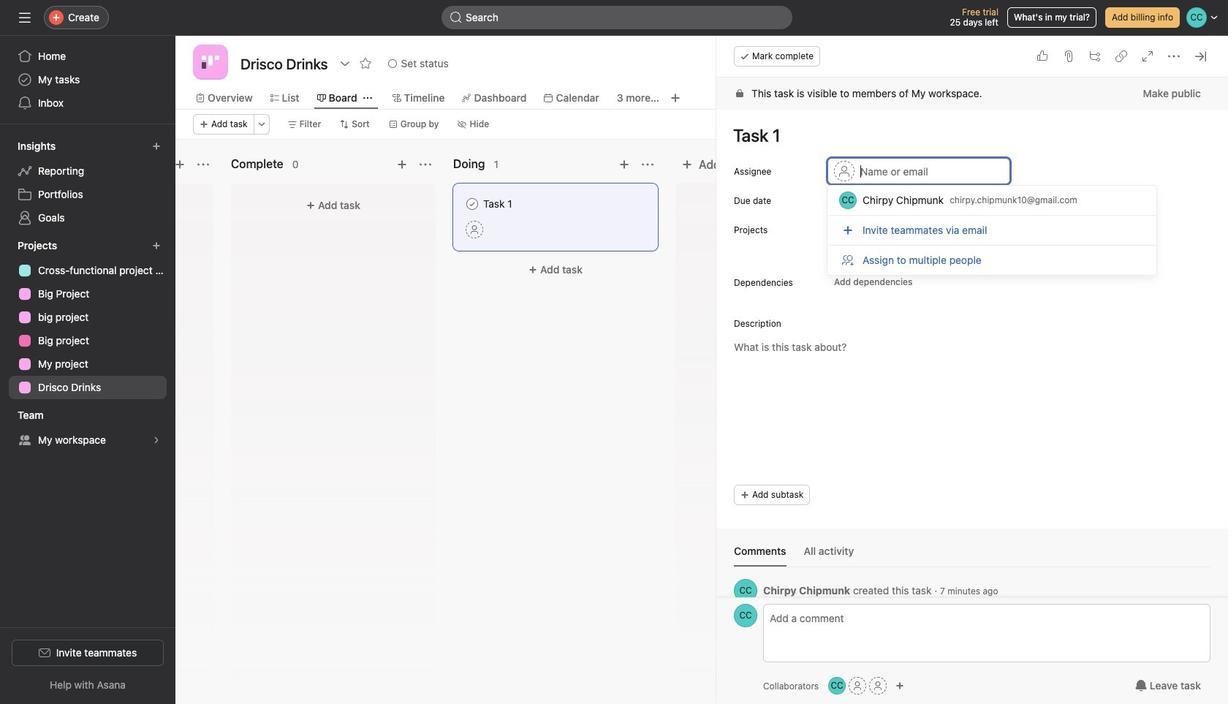 Task type: vqa. For each thing, say whether or not it's contained in the screenshot.
'briefcase' icon
no



Task type: locate. For each thing, give the bounding box(es) containing it.
add or remove collaborators image
[[896, 682, 905, 691]]

add task image
[[174, 159, 186, 170], [396, 159, 408, 170]]

0 horizontal spatial more section actions image
[[198, 159, 209, 170]]

more section actions image
[[642, 159, 654, 170]]

tab actions image
[[363, 94, 372, 102]]

1 horizontal spatial more section actions image
[[420, 159, 432, 170]]

mark complete image
[[464, 195, 481, 213]]

1 horizontal spatial add task image
[[396, 159, 408, 170]]

tab list
[[734, 544, 1211, 568]]

close details image
[[1195, 50, 1207, 62]]

cc image
[[740, 579, 752, 603], [740, 604, 752, 628], [831, 677, 844, 695]]

Name or email text field
[[828, 158, 1011, 184]]

tab list inside task 1 'dialog'
[[734, 544, 1211, 568]]

1 vertical spatial list box
[[828, 186, 1157, 275]]

full screen image
[[1143, 50, 1154, 62]]

task 1 dialog
[[717, 36, 1229, 704]]

hide sidebar image
[[19, 12, 31, 23]]

more actions image
[[257, 120, 266, 129]]

0 horizontal spatial add task image
[[174, 159, 186, 170]]

Mark complete checkbox
[[464, 195, 481, 213]]

main content
[[717, 78, 1229, 621]]

insights element
[[0, 133, 176, 233]]

projects element
[[0, 233, 176, 402]]

None text field
[[237, 50, 332, 77]]

more section actions image
[[198, 159, 209, 170], [420, 159, 432, 170]]

add subtask image
[[1090, 50, 1102, 62]]

0 horizontal spatial list box
[[442, 6, 793, 29]]

board image
[[202, 53, 219, 71]]

1 more section actions image from the left
[[198, 159, 209, 170]]

show options image
[[339, 58, 351, 69]]

copy task link image
[[1116, 50, 1128, 62]]

add task image
[[619, 159, 631, 170]]

list box
[[442, 6, 793, 29], [828, 186, 1157, 275]]

attachments: add a file to this task, task 1 image
[[1064, 50, 1075, 62]]

1 horizontal spatial list box
[[828, 186, 1157, 275]]



Task type: describe. For each thing, give the bounding box(es) containing it.
global element
[[0, 36, 176, 124]]

2 vertical spatial cc image
[[831, 677, 844, 695]]

Task Name text field
[[724, 119, 1211, 152]]

1 vertical spatial cc image
[[740, 604, 752, 628]]

remove image
[[967, 225, 979, 237]]

2 add task image from the left
[[396, 159, 408, 170]]

0 vertical spatial cc image
[[740, 579, 752, 603]]

see details, my workspace image
[[152, 436, 161, 445]]

0 vertical spatial list box
[[442, 6, 793, 29]]

new project or portfolio image
[[152, 241, 161, 250]]

teams element
[[0, 402, 176, 455]]

add tab image
[[670, 92, 682, 104]]

more actions for this task image
[[1169, 50, 1181, 62]]

isinverse image
[[451, 12, 462, 23]]

add to starred image
[[360, 58, 371, 69]]

new insights image
[[152, 142, 161, 151]]

1 add task image from the left
[[174, 159, 186, 170]]

2 more section actions image from the left
[[420, 159, 432, 170]]

0 likes. click to like this task image
[[1037, 50, 1049, 62]]



